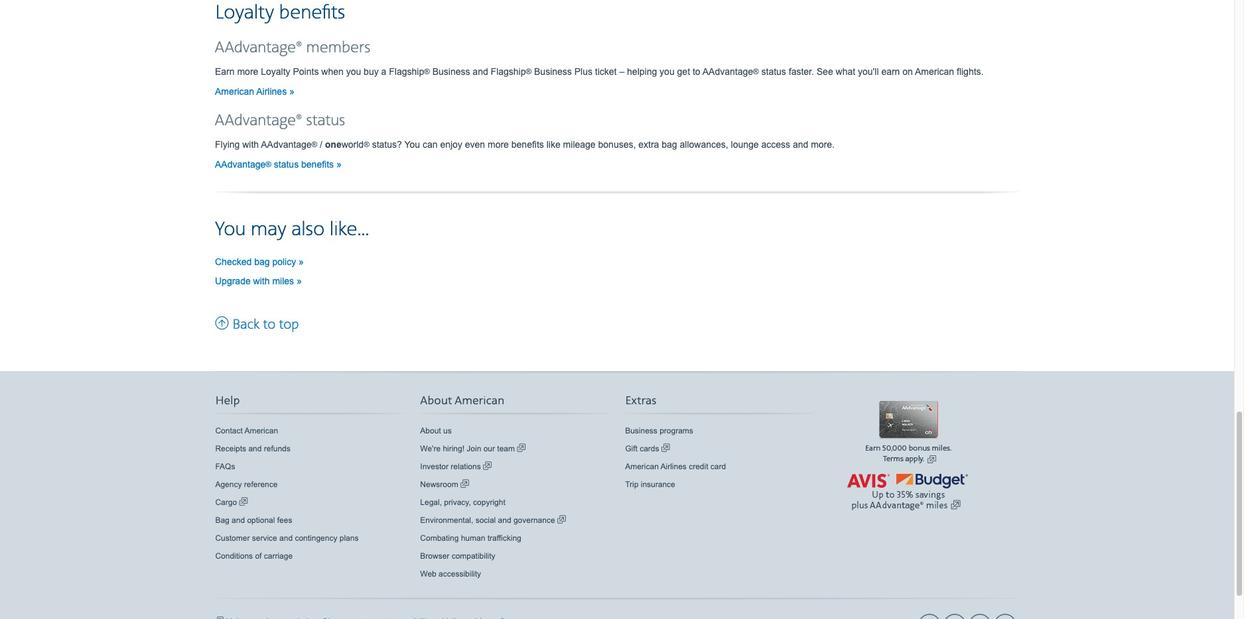 Task type: describe. For each thing, give the bounding box(es) containing it.
–
[[619, 66, 625, 77]]

privacy,
[[444, 498, 471, 507]]

loyalty benefits
[[215, 0, 345, 25]]

accessibility
[[439, 570, 481, 579]]

receipts and refunds
[[215, 444, 291, 454]]

investor relations
[[420, 462, 483, 472]]

newpage image for cargo
[[239, 497, 248, 509]]

follow us on youtube - opens another site in a new window that may not meet accessibility guidelines image
[[944, 614, 966, 620]]

contact
[[215, 427, 243, 436]]

social
[[476, 516, 496, 525]]

main content containing loyalty benefits
[[215, 0, 1019, 334]]

of
[[255, 552, 262, 561]]

lounge
[[731, 139, 759, 150]]

on
[[903, 66, 913, 77]]

web
[[420, 570, 437, 579]]

earn more loyalty points when you buy a flagship ® business and flagship ® business plus ticket – helping you get to aadvantage ® status faster. see what you'll earn on american flights.
[[215, 66, 984, 77]]

browser compatibility
[[420, 552, 495, 561]]

1 horizontal spatial business
[[534, 66, 572, 77]]

faqs
[[215, 462, 235, 472]]

extra
[[639, 139, 659, 150]]

policy
[[272, 257, 296, 267]]

aadvantage® for aadvantage® members
[[215, 38, 302, 58]]

like
[[547, 139, 561, 150]]

american down 'gift cards' at the bottom right of the page
[[625, 462, 659, 472]]

help
[[215, 394, 240, 409]]

® right the a
[[424, 67, 430, 75]]

team
[[497, 444, 515, 454]]

follow us on twitter - opens another site in a new window that may not meet accessibility guidelines image
[[969, 614, 991, 620]]

trafficking
[[488, 534, 521, 543]]

also
[[291, 217, 325, 242]]

0 horizontal spatial you
[[215, 217, 246, 242]]

gift
[[625, 444, 638, 454]]

miles
[[272, 276, 294, 286]]

aadvantage® status
[[215, 111, 345, 131]]

cargo link
[[215, 497, 248, 509]]

human
[[461, 534, 485, 543]]

plus
[[575, 66, 593, 77]]

® inside aadvantage ® status benefits
[[266, 160, 271, 168]]

helping
[[627, 66, 657, 77]]

1 vertical spatial loyalty
[[261, 66, 290, 77]]

newpage image down conditions
[[215, 616, 224, 620]]

back to top
[[229, 316, 299, 334]]

relations
[[451, 462, 481, 472]]

programs
[[660, 427, 693, 436]]

with for miles
[[253, 276, 270, 286]]

reference
[[244, 480, 278, 490]]

one
[[325, 139, 342, 150]]

american airlines credit card link
[[625, 461, 726, 473]]

about us
[[420, 427, 452, 436]]

1 vertical spatial benefits
[[512, 139, 544, 150]]

american airlines link
[[215, 86, 295, 97]]

legal, privacy, copyright
[[420, 498, 506, 507]]

a
[[381, 66, 386, 77]]

refunds
[[264, 444, 291, 454]]

status?
[[372, 139, 402, 150]]

about american
[[420, 394, 505, 409]]

we're hiring! join our team link
[[420, 443, 526, 455]]

about us link
[[420, 425, 452, 437]]

follow us on facebook, opens another site in a new window that may not meet accessibility guidelines image
[[918, 614, 941, 620]]

0 vertical spatial benefits
[[279, 0, 345, 25]]

checked bag policy link
[[215, 257, 304, 267]]

back to top link
[[215, 314, 299, 334]]

us
[[443, 427, 452, 436]]

you may also like...
[[215, 217, 369, 242]]

gift cards link
[[625, 443, 670, 455]]

extras
[[625, 394, 656, 409]]

cargo
[[215, 498, 239, 507]]

even
[[465, 139, 485, 150]]

follow us on twitter - opens another site in a new window that may not meet accessibility guidelines image
[[994, 614, 1017, 620]]

flying with aadvantage ® / one world ® status? you can enjoy even more benefits like mileage bonuses, extra bag allowances, lounge access and more.
[[215, 139, 835, 150]]

customer service and contingency plans
[[215, 534, 359, 543]]

about for about us
[[420, 427, 441, 436]]

american up receipts and refunds link
[[245, 427, 278, 436]]

1 you from the left
[[346, 66, 361, 77]]

aadvantage® for aadvantage® status
[[215, 111, 302, 131]]

faster.
[[789, 66, 814, 77]]

legal, privacy, copyright link
[[420, 497, 506, 509]]

american airlines credit card
[[625, 462, 726, 472]]

environmental, social and governance
[[420, 516, 557, 525]]

newpage image for gift cards
[[662, 443, 670, 455]]

carriage
[[264, 552, 293, 561]]

back
[[232, 316, 260, 334]]

newpage image for we're hiring! join our team
[[517, 443, 526, 455]]

you'll
[[858, 66, 879, 77]]

agency reference link
[[215, 479, 278, 491]]

american airlines
[[215, 86, 289, 97]]

conditions
[[215, 552, 253, 561]]

2 vertical spatial aadvantage
[[215, 159, 266, 170]]

we're
[[420, 444, 441, 454]]



Task type: vqa. For each thing, say whether or not it's contained in the screenshot.
Meals: within the First Meals: Breakfast Booking code: R Class: First
no



Task type: locate. For each thing, give the bounding box(es) containing it.
with right flying in the left top of the page
[[242, 139, 259, 150]]

1 about from the top
[[420, 394, 452, 409]]

web accessibility
[[420, 570, 481, 579]]

1 flagship from the left
[[389, 66, 424, 77]]

combating human trafficking
[[420, 534, 521, 543]]

benefits down / at the left of the page
[[301, 159, 334, 170]]

0 vertical spatial with
[[242, 139, 259, 150]]

2 horizontal spatial newpage image
[[483, 461, 492, 473]]

aadvantage right get
[[703, 66, 753, 77]]

flagship
[[389, 66, 424, 77], [491, 66, 526, 77]]

newpage image for environmental, social and governance
[[557, 515, 566, 527]]

more
[[237, 66, 258, 77], [488, 139, 509, 150]]

aadvantage® down loyalty benefits
[[215, 38, 302, 58]]

newpage image right cards
[[662, 443, 670, 455]]

citi / aadvantage credit card. opens another site in a new window that may not meet accessibility guidelines. image
[[830, 401, 987, 468]]

airlines up the insurance
[[661, 462, 687, 472]]

0 horizontal spatial you
[[346, 66, 361, 77]]

to right get
[[693, 66, 701, 77]]

credit
[[689, 462, 708, 472]]

0 vertical spatial airlines
[[256, 86, 287, 97]]

bag right extra
[[662, 139, 677, 150]]

1 vertical spatial to
[[263, 316, 276, 334]]

1 horizontal spatial you
[[404, 139, 420, 150]]

join
[[467, 444, 481, 454]]

benefits
[[279, 0, 345, 25], [512, 139, 544, 150], [301, 159, 334, 170]]

card
[[711, 462, 726, 472]]

2 you from the left
[[660, 66, 675, 77]]

0 vertical spatial to
[[693, 66, 701, 77]]

conditions of carriage link
[[215, 551, 293, 563]]

like...
[[330, 217, 369, 242]]

business programs
[[625, 427, 693, 436]]

1 vertical spatial about
[[420, 427, 441, 436]]

0 vertical spatial loyalty
[[215, 0, 274, 25]]

american down earn
[[215, 86, 254, 97]]

aadvantage down flying in the left top of the page
[[215, 159, 266, 170]]

0 vertical spatial about
[[420, 394, 452, 409]]

points
[[293, 66, 319, 77]]

newpage image for newsroom
[[461, 479, 469, 491]]

2 vertical spatial newpage image
[[239, 497, 248, 509]]

web accessibility link
[[420, 569, 481, 580]]

1 horizontal spatial status
[[306, 111, 345, 131]]

0 horizontal spatial more
[[237, 66, 258, 77]]

newpage image right team
[[517, 443, 526, 455]]

contact american link
[[215, 425, 278, 437]]

newpage image down agency reference
[[239, 497, 248, 509]]

1 vertical spatial with
[[253, 276, 270, 286]]

customer
[[215, 534, 250, 543]]

® left / at the left of the page
[[312, 140, 317, 148]]

investor relations link
[[420, 461, 492, 473]]

status up / at the left of the page
[[306, 111, 345, 131]]

® left the "faster."
[[753, 67, 759, 75]]

0 vertical spatial more
[[237, 66, 258, 77]]

benefits left like
[[512, 139, 544, 150]]

1 vertical spatial airlines
[[661, 462, 687, 472]]

you left get
[[660, 66, 675, 77]]

0 horizontal spatial airlines
[[256, 86, 287, 97]]

0 horizontal spatial business
[[432, 66, 470, 77]]

bag and optional fees link
[[215, 515, 292, 527]]

business
[[432, 66, 470, 77], [534, 66, 572, 77], [625, 427, 658, 436]]

you left 'can'
[[404, 139, 420, 150]]

1 vertical spatial more
[[488, 139, 509, 150]]

newpage image down our
[[483, 461, 492, 473]]

1 horizontal spatial bag
[[662, 139, 677, 150]]

about left us
[[420, 427, 441, 436]]

bag
[[215, 516, 229, 525]]

bag up upgrade with miles "link"
[[254, 257, 270, 267]]

0 horizontal spatial bag
[[254, 257, 270, 267]]

see
[[817, 66, 833, 77]]

1 vertical spatial status
[[306, 111, 345, 131]]

our
[[484, 444, 495, 454]]

receipts and refunds link
[[215, 443, 291, 455]]

service
[[252, 534, 277, 543]]

bag
[[662, 139, 677, 150], [254, 257, 270, 267]]

save up to 35% with avis and budget. opens another site in a new window that may not meet accessibility guidelines image
[[830, 472, 987, 511]]

1 horizontal spatial newpage image
[[461, 479, 469, 491]]

aadvantage ® status benefits
[[215, 159, 336, 170]]

main content
[[215, 0, 1019, 334]]

airlines
[[256, 86, 287, 97], [661, 462, 687, 472]]

faqs link
[[215, 461, 235, 473]]

1 aadvantage® from the top
[[215, 38, 302, 58]]

you
[[404, 139, 420, 150], [215, 217, 246, 242]]

environmental, social and governance link
[[420, 515, 566, 527]]

plans
[[340, 534, 359, 543]]

copyright
[[473, 498, 506, 507]]

circle up image
[[215, 314, 229, 332]]

1 horizontal spatial you
[[660, 66, 675, 77]]

2 vertical spatial status
[[274, 159, 299, 170]]

0 vertical spatial bag
[[662, 139, 677, 150]]

® down the aadvantage® status
[[266, 160, 271, 168]]

upgrade
[[215, 276, 251, 286]]

1 vertical spatial aadvantage®
[[215, 111, 302, 131]]

2 horizontal spatial business
[[625, 427, 658, 436]]

more up american airlines
[[237, 66, 258, 77]]

2 aadvantage® from the top
[[215, 111, 302, 131]]

what
[[836, 66, 856, 77]]

2 horizontal spatial status
[[762, 66, 786, 77]]

aadvantage®
[[215, 38, 302, 58], [215, 111, 302, 131]]

airlines for american airlines
[[256, 86, 287, 97]]

loyalty up american airlines link
[[261, 66, 290, 77]]

newpage image down relations
[[461, 479, 469, 491]]

bonuses,
[[598, 139, 636, 150]]

browser
[[420, 552, 449, 561]]

airlines for american airlines credit card
[[661, 462, 687, 472]]

checked bag policy
[[215, 257, 299, 267]]

can
[[423, 139, 438, 150]]

american up join
[[455, 394, 505, 409]]

allowances,
[[680, 139, 728, 150]]

get
[[677, 66, 690, 77]]

with down checked bag policy link
[[253, 276, 270, 286]]

governance
[[514, 516, 555, 525]]

you up checked
[[215, 217, 246, 242]]

newpage image
[[517, 443, 526, 455], [662, 443, 670, 455], [557, 515, 566, 527], [215, 616, 224, 620]]

aadvantage
[[703, 66, 753, 77], [261, 139, 312, 150], [215, 159, 266, 170]]

when
[[321, 66, 344, 77]]

about up about us
[[420, 394, 452, 409]]

to left the top
[[263, 316, 276, 334]]

2 flagship from the left
[[491, 66, 526, 77]]

0 horizontal spatial to
[[263, 316, 276, 334]]

environmental,
[[420, 516, 473, 525]]

aadvantage® members
[[215, 38, 371, 58]]

aadvantage up aadvantage ® status benefits
[[261, 139, 312, 150]]

checked
[[215, 257, 252, 267]]

newpage image
[[483, 461, 492, 473], [461, 479, 469, 491], [239, 497, 248, 509]]

customer service and contingency plans link
[[215, 533, 359, 545]]

trip
[[625, 480, 639, 490]]

1 horizontal spatial to
[[693, 66, 701, 77]]

0 horizontal spatial status
[[274, 159, 299, 170]]

with for aadvantage
[[242, 139, 259, 150]]

1 vertical spatial newpage image
[[461, 479, 469, 491]]

aadvantage® down american airlines link
[[215, 111, 302, 131]]

0 horizontal spatial newpage image
[[239, 497, 248, 509]]

0 vertical spatial newpage image
[[483, 461, 492, 473]]

1 vertical spatial aadvantage
[[261, 139, 312, 150]]

legal,
[[420, 498, 442, 507]]

hiring!
[[443, 444, 465, 454]]

agency reference
[[215, 480, 278, 490]]

® left plus
[[526, 67, 532, 75]]

/
[[320, 139, 322, 150]]

status left the "faster."
[[762, 66, 786, 77]]

american
[[915, 66, 954, 77], [215, 86, 254, 97], [455, 394, 505, 409], [245, 427, 278, 436], [625, 462, 659, 472]]

airlines up the aadvantage® status
[[256, 86, 287, 97]]

about for about american
[[420, 394, 452, 409]]

to
[[693, 66, 701, 77], [263, 316, 276, 334]]

newsroom link
[[420, 479, 469, 491]]

american right 'on'
[[915, 66, 954, 77]]

members
[[306, 38, 371, 58]]

cards
[[640, 444, 659, 454]]

investor
[[420, 462, 449, 472]]

more right even on the left top of page
[[488, 139, 509, 150]]

1 vertical spatial you
[[215, 217, 246, 242]]

loyalty up the aadvantage® members
[[215, 0, 274, 25]]

newsroom
[[420, 480, 461, 490]]

agency
[[215, 480, 242, 490]]

0 horizontal spatial flagship
[[389, 66, 424, 77]]

status
[[762, 66, 786, 77], [306, 111, 345, 131], [274, 159, 299, 170]]

1 horizontal spatial flagship
[[491, 66, 526, 77]]

1 horizontal spatial airlines
[[661, 462, 687, 472]]

access
[[761, 139, 790, 150]]

loyalty
[[215, 0, 274, 25], [261, 66, 290, 77]]

1 vertical spatial bag
[[254, 257, 270, 267]]

benefits up the aadvantage® members
[[279, 0, 345, 25]]

1 horizontal spatial more
[[488, 139, 509, 150]]

2 vertical spatial benefits
[[301, 159, 334, 170]]

status down the aadvantage® status
[[274, 159, 299, 170]]

gift cards
[[625, 444, 662, 454]]

0 vertical spatial you
[[404, 139, 420, 150]]

fees
[[277, 516, 292, 525]]

newpage image right governance
[[557, 515, 566, 527]]

you left buy
[[346, 66, 361, 77]]

0 vertical spatial aadvantage
[[703, 66, 753, 77]]

®
[[424, 67, 430, 75], [526, 67, 532, 75], [753, 67, 759, 75], [312, 140, 317, 148], [364, 140, 369, 148], [266, 160, 271, 168]]

upgrade with miles link
[[215, 276, 302, 286]]

browser compatibility link
[[420, 551, 495, 563]]

earn
[[882, 66, 900, 77]]

buy
[[364, 66, 379, 77]]

0 vertical spatial status
[[762, 66, 786, 77]]

0 vertical spatial aadvantage®
[[215, 38, 302, 58]]

trip insurance link
[[625, 479, 675, 491]]

mileage
[[563, 139, 596, 150]]

bag and optional fees
[[215, 516, 292, 525]]

2 about from the top
[[420, 427, 441, 436]]

you
[[346, 66, 361, 77], [660, 66, 675, 77]]

newpage image for investor relations
[[483, 461, 492, 473]]

® left status?
[[364, 140, 369, 148]]



